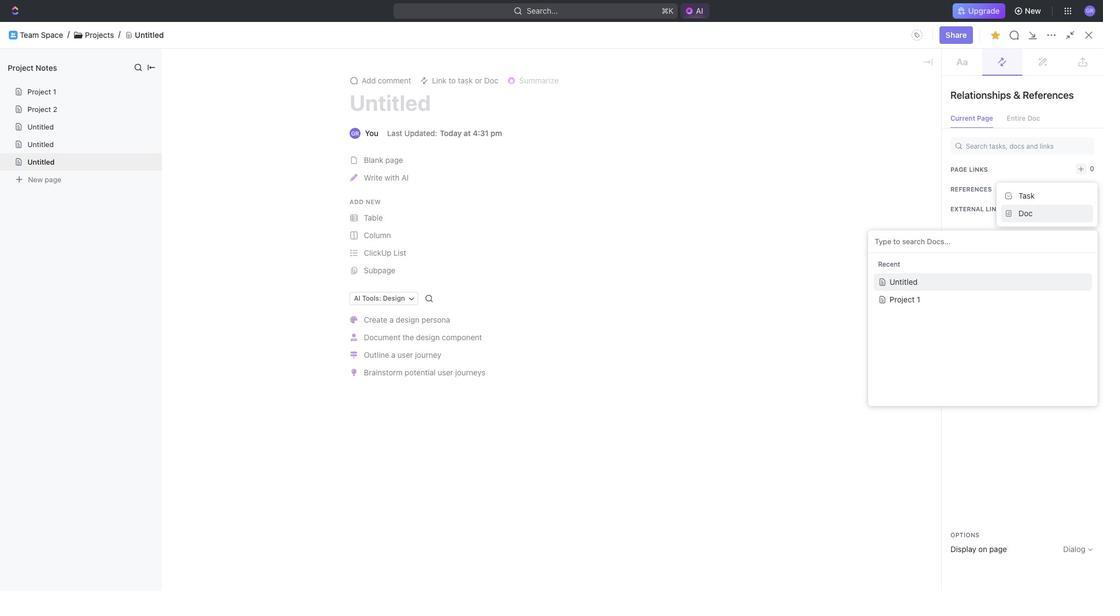 Task type: locate. For each thing, give the bounding box(es) containing it.
new up search docs at the top of page
[[1025, 6, 1042, 15]]

1 column header from the left
[[153, 193, 165, 211]]

3 0 from the top
[[1090, 204, 1095, 212]]

projects
[[85, 30, 114, 39]]

2 cell from the left
[[570, 211, 680, 231]]

1 vertical spatial design
[[416, 333, 440, 342]]

1 min ago table
[[153, 193, 1090, 232]]

favorites up pm
[[482, 75, 520, 85]]

docs inside 'button'
[[1024, 30, 1042, 40]]

0 for references
[[1090, 184, 1095, 193]]

0 horizontal spatial references
[[951, 185, 992, 192]]

0 vertical spatial design
[[396, 315, 420, 324]]

0 vertical spatial add
[[362, 76, 376, 85]]

2 horizontal spatial new
[[1060, 30, 1076, 40]]

0 horizontal spatial page
[[45, 175, 61, 184]]

new doc button
[[1053, 26, 1099, 44]]

1 horizontal spatial new
[[1025, 6, 1042, 15]]

user inside button
[[398, 350, 413, 360]]

new inside 'new' button
[[1025, 6, 1042, 15]]

team space
[[20, 30, 63, 39]]

0 vertical spatial user
[[398, 350, 413, 360]]

comment
[[378, 76, 411, 85]]

add left comment
[[362, 76, 376, 85]]

journeys
[[455, 368, 486, 377]]

0 vertical spatial project 1
[[27, 87, 56, 96]]

project 1 down recent
[[890, 295, 921, 304]]

0 vertical spatial doc
[[1078, 30, 1093, 40]]

1 vertical spatial references
[[951, 185, 992, 192]]

references down page links
[[951, 185, 992, 192]]

list
[[394, 248, 406, 257]]

user for a
[[398, 350, 413, 360]]

2 vertical spatial new
[[28, 175, 43, 184]]

new right search docs at the top of page
[[1060, 30, 1076, 40]]

page up the external
[[951, 166, 968, 173]]

2 vertical spatial doc
[[1019, 209, 1033, 218]]

project
[[8, 63, 34, 72], [27, 87, 51, 96], [27, 105, 51, 114], [890, 295, 915, 304]]

untitled down project 2
[[27, 122, 54, 131]]

2 vertical spatial 1
[[917, 295, 921, 304]]

1 vertical spatial user
[[438, 368, 453, 377]]

0 horizontal spatial 1
[[53, 87, 56, 96]]

doc
[[1078, 30, 1093, 40], [1028, 114, 1041, 122], [1019, 209, 1033, 218]]

2 horizontal spatial 1
[[917, 295, 921, 304]]

favorites
[[482, 75, 520, 85], [9, 159, 38, 167]]

2 column header from the left
[[570, 193, 680, 211]]

component
[[442, 333, 482, 342]]

pencil image
[[350, 174, 358, 182]]

clickup list
[[364, 248, 406, 257]]

0
[[1090, 165, 1095, 173], [1090, 184, 1095, 193], [1090, 204, 1095, 212]]

dashboards link
[[4, 109, 135, 127]]

4:31
[[473, 128, 489, 138]]

column
[[364, 231, 391, 240]]

links
[[970, 166, 988, 173], [986, 205, 1005, 212]]

1 cell from the left
[[153, 211, 165, 231]]

outline
[[364, 350, 389, 360]]

1 vertical spatial links
[[986, 205, 1005, 212]]

page for blank page
[[386, 155, 403, 165]]

0 horizontal spatial user
[[398, 350, 413, 360]]

column header
[[153, 193, 165, 211], [570, 193, 680, 211], [680, 193, 808, 211], [808, 193, 895, 211]]

untitled down recent
[[890, 277, 918, 287]]

2 horizontal spatial page
[[990, 545, 1007, 554]]

references right the & at the right of the page
[[1023, 89, 1074, 101]]

doc button
[[1001, 205, 1094, 222]]

new
[[1025, 6, 1042, 15], [1060, 30, 1076, 40], [28, 175, 43, 184]]

1 vertical spatial new
[[1060, 30, 1076, 40]]

1 vertical spatial 1
[[902, 216, 906, 225]]

archived button
[[391, 171, 429, 193]]

1 vertical spatial project 1
[[890, 295, 921, 304]]

signs post image
[[350, 352, 358, 359]]

a inside button
[[391, 350, 396, 360]]

create a design persona
[[364, 315, 450, 324]]

1 horizontal spatial user
[[438, 368, 453, 377]]

subpage
[[364, 266, 396, 275]]

page up with on the top
[[386, 155, 403, 165]]

with
[[385, 173, 400, 182]]

subpage button
[[346, 262, 748, 279]]

0 vertical spatial 1
[[53, 87, 56, 96]]

0 vertical spatial links
[[970, 166, 988, 173]]

display on page
[[951, 545, 1007, 554]]

1 horizontal spatial page
[[977, 114, 994, 122]]

page
[[386, 155, 403, 165], [45, 175, 61, 184], [990, 545, 1007, 554]]

new for new doc
[[1060, 30, 1076, 40]]

2 horizontal spatial docs
[[1024, 30, 1042, 40]]

0 vertical spatial a
[[390, 315, 394, 324]]

0 vertical spatial 0
[[1090, 165, 1095, 173]]

document
[[364, 333, 401, 342]]

1 vertical spatial favorites
[[9, 159, 38, 167]]

0 horizontal spatial favorites
[[9, 159, 38, 167]]

cell
[[153, 211, 165, 231], [570, 211, 680, 231], [680, 211, 808, 231], [808, 211, 895, 231]]

links up external links
[[970, 166, 988, 173]]

3 column header from the left
[[680, 193, 808, 211]]

options
[[951, 531, 980, 539]]

project 1
[[27, 87, 56, 96], [890, 295, 921, 304]]

table button
[[346, 209, 748, 227]]

4 column header from the left
[[808, 193, 895, 211]]

favorites up spaces
[[9, 159, 38, 167]]

tab list containing assigned
[[166, 171, 429, 193]]

1 vertical spatial page
[[45, 175, 61, 184]]

2 vertical spatial 0
[[1090, 204, 1095, 212]]

search
[[997, 30, 1022, 40]]

project 2
[[27, 105, 57, 114]]

1 horizontal spatial 1
[[902, 216, 906, 225]]

1 horizontal spatial favorites
[[482, 75, 520, 85]]

project down recent
[[890, 295, 915, 304]]

0 vertical spatial favorites
[[482, 75, 520, 85]]

design
[[396, 315, 420, 324], [416, 333, 440, 342]]

upgrade link
[[953, 3, 1006, 19]]

search docs button
[[981, 26, 1049, 44]]

design up journey
[[416, 333, 440, 342]]

links right the external
[[986, 205, 1005, 212]]

a right create
[[390, 315, 394, 324]]

project left the 2
[[27, 105, 51, 114]]

brainstorm
[[364, 368, 403, 377]]

design up 'the'
[[396, 315, 420, 324]]

0 horizontal spatial new
[[28, 175, 43, 184]]

1 vertical spatial a
[[391, 350, 396, 360]]

untitled down the add comment
[[350, 89, 431, 115]]

page
[[977, 114, 994, 122], [951, 166, 968, 173]]

blank page
[[364, 155, 403, 165]]

user down journey
[[438, 368, 453, 377]]

add left new
[[350, 198, 364, 205]]

a right outline
[[391, 350, 396, 360]]

0 vertical spatial page
[[977, 114, 994, 122]]

user down 'the'
[[398, 350, 413, 360]]

references
[[1023, 89, 1074, 101], [951, 185, 992, 192]]

1 vertical spatial doc
[[1028, 114, 1041, 122]]

2 0 from the top
[[1090, 184, 1095, 193]]

lightbulb image
[[351, 369, 357, 376]]

4 cell from the left
[[808, 211, 895, 231]]

page links
[[951, 166, 988, 173]]

0 horizontal spatial page
[[951, 166, 968, 173]]

sharing row
[[153, 193, 1090, 211]]

space
[[41, 30, 63, 39]]

write with ai
[[364, 173, 409, 182]]

sidebar navigation
[[0, 22, 140, 591]]

1 vertical spatial add
[[350, 198, 364, 205]]

search docs
[[997, 30, 1042, 40]]

0 vertical spatial page
[[386, 155, 403, 165]]

entire doc
[[1007, 114, 1041, 122]]

user inside button
[[438, 368, 453, 377]]

1
[[53, 87, 56, 96], [902, 216, 906, 225], [917, 295, 921, 304]]

document the design component button
[[346, 329, 748, 346]]

write with ai button
[[346, 169, 748, 187]]

new for new page
[[28, 175, 43, 184]]

a inside button
[[390, 315, 394, 324]]

add new
[[350, 198, 381, 205]]

last updated: today at 4:31 pm
[[387, 128, 502, 138]]

page right on
[[990, 545, 1007, 554]]

untitled
[[135, 30, 164, 39], [350, 89, 431, 115], [27, 122, 54, 131], [27, 140, 54, 149], [27, 158, 55, 166], [890, 277, 918, 287]]

archived
[[394, 177, 426, 186]]

0 horizontal spatial docs
[[26, 94, 45, 104]]

1 horizontal spatial page
[[386, 155, 403, 165]]

project 1 up project 2
[[27, 87, 56, 96]]

relationships
[[951, 89, 1012, 101]]

brainstorm potential user journeys
[[364, 368, 486, 377]]

page right spaces
[[45, 175, 61, 184]]

recent
[[878, 260, 901, 268]]

1 horizontal spatial references
[[1023, 89, 1074, 101]]

new down "favorites" button
[[28, 175, 43, 184]]

a for outline
[[391, 350, 396, 360]]

user tie image
[[351, 334, 357, 341]]

0 vertical spatial new
[[1025, 6, 1042, 15]]

page inside button
[[386, 155, 403, 165]]

0 vertical spatial references
[[1023, 89, 1074, 101]]

current page
[[951, 114, 994, 122]]

doc button
[[1001, 205, 1094, 222]]

1 vertical spatial 0
[[1090, 184, 1095, 193]]

0 for external links
[[1090, 204, 1095, 212]]

page right the current
[[977, 114, 994, 122]]

last
[[387, 128, 402, 138]]

links for page links
[[970, 166, 988, 173]]

add
[[362, 76, 376, 85], [350, 198, 364, 205]]

new doc
[[1060, 30, 1093, 40]]

tab list
[[166, 171, 429, 193]]

new inside "new doc" button
[[1060, 30, 1076, 40]]

sharing
[[990, 198, 1014, 206]]

user
[[398, 350, 413, 360], [438, 368, 453, 377]]



Task type: describe. For each thing, give the bounding box(es) containing it.
projects link
[[85, 30, 114, 40]]

untitled up new page
[[27, 158, 55, 166]]

write
[[364, 173, 383, 182]]

create a design persona button
[[346, 311, 748, 329]]

Search by name... text field
[[916, 172, 1054, 188]]

new button
[[1010, 2, 1048, 20]]

ago
[[923, 216, 936, 225]]

assigned button
[[348, 171, 387, 193]]

upgrade
[[969, 6, 1000, 15]]

1 min ago
[[902, 216, 936, 225]]

column button
[[346, 227, 748, 244]]

untitled right 'projects'
[[135, 30, 164, 39]]

home
[[26, 57, 47, 66]]

2
[[53, 105, 57, 114]]

current
[[951, 114, 976, 122]]

1 vertical spatial page
[[951, 166, 968, 173]]

external
[[951, 205, 985, 212]]

&
[[1014, 89, 1021, 101]]

Search tasks, docs and links text field
[[957, 138, 1091, 154]]

1 0 from the top
[[1090, 165, 1095, 173]]

dashboards
[[26, 113, 69, 122]]

today
[[440, 128, 462, 138]]

clickup
[[364, 248, 392, 257]]

new page
[[28, 175, 61, 184]]

project up project 2
[[27, 87, 51, 96]]

1 inside row
[[902, 216, 906, 225]]

1 horizontal spatial docs
[[160, 30, 178, 40]]

1 horizontal spatial project 1
[[890, 295, 921, 304]]

⌘k
[[662, 6, 674, 15]]

at
[[464, 128, 471, 138]]

brainstorm potential user journeys button
[[346, 364, 748, 382]]

entire
[[1007, 114, 1026, 122]]

page for new page
[[45, 175, 61, 184]]

untitled up "favorites" button
[[27, 140, 54, 149]]

min
[[908, 216, 920, 225]]

potential
[[405, 368, 436, 377]]

Type to search Docs... text field
[[869, 231, 1098, 253]]

design for a
[[396, 315, 420, 324]]

doc for new doc
[[1078, 30, 1093, 40]]

share
[[946, 30, 967, 40]]

notes
[[36, 63, 57, 72]]

clickup list button
[[346, 244, 748, 262]]

document the design component
[[364, 333, 482, 342]]

docs inside sidebar "navigation"
[[26, 94, 45, 104]]

assigned
[[351, 177, 384, 186]]

table
[[364, 213, 383, 222]]

on
[[979, 545, 988, 554]]

create
[[364, 315, 388, 324]]

a for create
[[390, 315, 394, 324]]

outline a user journey
[[364, 350, 442, 360]]

add for add new
[[350, 198, 364, 205]]

new
[[366, 198, 381, 205]]

spaces
[[9, 178, 32, 186]]

journey
[[415, 350, 442, 360]]

project left the notes
[[8, 63, 34, 72]]

persona
[[422, 315, 450, 324]]

docs link
[[4, 91, 135, 108]]

user for potential
[[438, 368, 453, 377]]

palette image
[[350, 316, 358, 324]]

2 vertical spatial page
[[990, 545, 1007, 554]]

favorites button
[[4, 157, 42, 170]]

outline a user journey button
[[346, 346, 748, 364]]

display
[[951, 545, 977, 554]]

the
[[403, 333, 414, 342]]

doc inside dropdown button
[[1019, 209, 1033, 218]]

search...
[[527, 6, 558, 15]]

blank page button
[[346, 152, 748, 169]]

ai
[[402, 173, 409, 182]]

team space link
[[20, 30, 63, 40]]

blank
[[364, 155, 383, 165]]

add comment
[[362, 76, 411, 85]]

doc for entire doc
[[1028, 114, 1041, 122]]

home link
[[4, 53, 135, 71]]

project notes
[[8, 63, 57, 72]]

external links
[[951, 205, 1005, 212]]

0 horizontal spatial project 1
[[27, 87, 56, 96]]

3 cell from the left
[[680, 211, 808, 231]]

relationships & references
[[951, 89, 1074, 101]]

pm
[[491, 128, 502, 138]]

design for the
[[416, 333, 440, 342]]

user group image
[[10, 33, 16, 37]]

favorites inside button
[[9, 159, 38, 167]]

updated:
[[405, 128, 437, 138]]

1 min ago row
[[153, 210, 1090, 232]]

team
[[20, 30, 39, 39]]

links for external links
[[986, 205, 1005, 212]]

add for add comment
[[362, 76, 376, 85]]

new for new
[[1025, 6, 1042, 15]]



Task type: vqa. For each thing, say whether or not it's contained in the screenshot.
'Page Links'
yes



